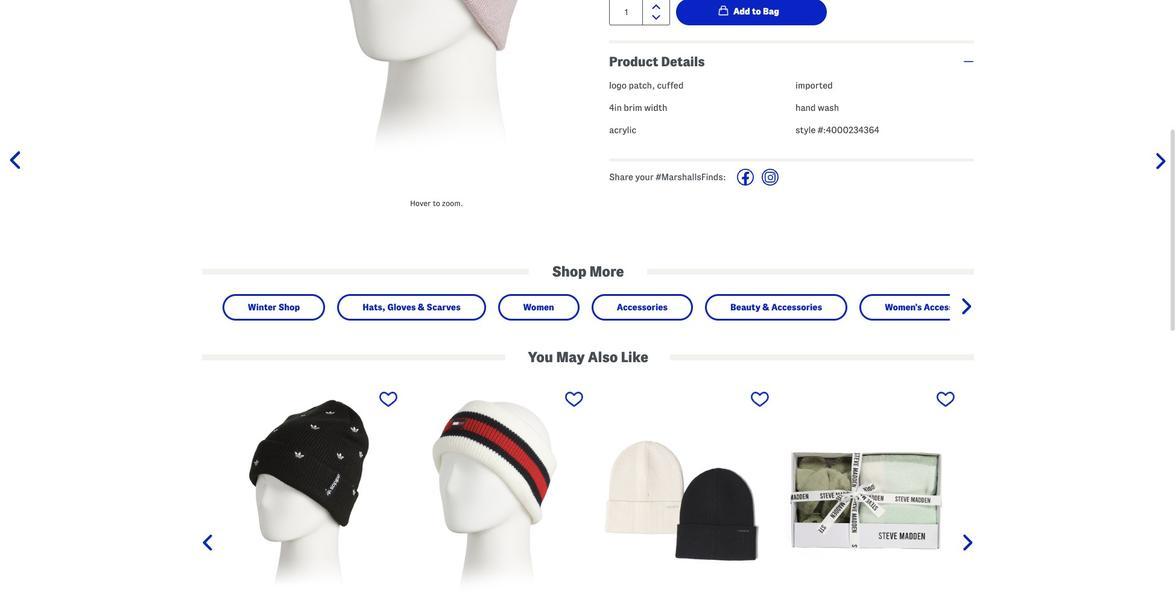 Task type: locate. For each thing, give the bounding box(es) containing it.
women's accessories
[[885, 303, 975, 312]]

0 horizontal spatial shop
[[278, 303, 300, 312]]

winter
[[248, 303, 276, 312]]

patch,
[[629, 81, 655, 91]]

up image
[[652, 4, 660, 9]]

shop left more
[[552, 264, 586, 279]]

imported
[[796, 81, 833, 91]]

None submit
[[676, 0, 827, 25]]

1 vertical spatial shop
[[278, 303, 300, 312]]

hats, gloves & scarves
[[363, 303, 461, 312]]

logo patch, cuffed
[[609, 81, 684, 91]]

1 horizontal spatial &
[[762, 303, 769, 312]]

0 horizontal spatial &
[[418, 303, 425, 312]]

1 horizontal spatial shop
[[552, 264, 586, 279]]

plus image
[[963, 61, 974, 62]]

0 horizontal spatial accessories
[[617, 303, 668, 312]]

shop more
[[552, 264, 624, 279]]

may
[[556, 350, 585, 365]]

2 & from the left
[[762, 303, 769, 312]]

tall utility beanie image
[[276, 0, 597, 194]]

&
[[418, 303, 425, 312], [762, 303, 769, 312]]

hover
[[410, 199, 431, 207]]

share your #marshallsfinds:
[[609, 173, 726, 182]]

zoom.
[[442, 199, 463, 207]]

2 horizontal spatial accessories
[[924, 303, 975, 312]]

1 horizontal spatial accessories
[[771, 303, 822, 312]]

accessories right beauty at the bottom right of page
[[771, 303, 822, 312]]

beauty & accessories link
[[716, 299, 837, 316]]

product details
[[609, 54, 705, 68]]

down image
[[652, 15, 660, 20]]

striped rib headband with flag patch image
[[405, 389, 584, 603]]

shop
[[552, 264, 586, 279], [278, 303, 300, 312]]

winter shop
[[248, 303, 300, 312]]

details
[[661, 54, 705, 68]]

accessories right the women's
[[924, 303, 975, 312]]

accessories up like
[[617, 303, 668, 312]]

& right gloves
[[418, 303, 425, 312]]

0 vertical spatial shop
[[552, 264, 586, 279]]

& right beauty at the bottom right of page
[[762, 303, 769, 312]]

hand wash
[[796, 103, 839, 113]]

4in brim width
[[609, 103, 667, 113]]

1 accessories from the left
[[617, 303, 668, 312]]

hover to zoom.
[[410, 199, 463, 207]]

winter shop link
[[233, 299, 314, 316]]

hats,
[[363, 303, 385, 312]]

3 accessories from the left
[[924, 303, 975, 312]]

1 & from the left
[[418, 303, 425, 312]]

& inside 'link'
[[418, 303, 425, 312]]

women's
[[885, 303, 922, 312]]

your
[[635, 173, 654, 182]]

accessories
[[617, 303, 668, 312], [771, 303, 822, 312], [924, 303, 975, 312]]

shop right winter
[[278, 303, 300, 312]]

acrylic
[[609, 126, 636, 135]]

beauty
[[730, 303, 761, 312]]

style #:4000234364
[[796, 126, 879, 135]]

product
[[609, 54, 658, 68]]



Task type: vqa. For each thing, say whether or not it's contained in the screenshot.
&
yes



Task type: describe. For each thing, give the bounding box(es) containing it.
#:4000234364
[[818, 126, 879, 135]]

width
[[644, 103, 667, 113]]

cuffed
[[657, 81, 684, 91]]

product details link
[[609, 43, 974, 80]]

shop inside the winter shop link
[[278, 303, 300, 312]]

hats, gloves & scarves link
[[348, 299, 475, 316]]

embroidery beanie image
[[219, 389, 399, 603]]

brim
[[624, 103, 642, 113]]

you
[[528, 350, 553, 365]]

2 accessories from the left
[[771, 303, 822, 312]]

scarves
[[427, 303, 461, 312]]

women
[[523, 303, 554, 312]]

go to previous product image
[[9, 151, 28, 170]]

4in
[[609, 103, 622, 113]]

logo
[[609, 81, 627, 91]]

share
[[609, 173, 633, 182]]

beauty & accessories
[[730, 303, 822, 312]]

more
[[590, 264, 624, 279]]

gloves
[[387, 303, 416, 312]]

women's accessories link
[[870, 299, 989, 316]]

like
[[621, 350, 648, 365]]

you may also like
[[528, 350, 648, 365]]

you may also like list
[[30, 388, 1176, 603]]

brushed oversized buffalo plaid scarf with slippers image
[[776, 389, 956, 603]]

to
[[433, 199, 440, 207]]

#marshallsfinds:
[[656, 173, 726, 182]]

also
[[588, 350, 618, 365]]

2pk ribbed fine gauge beanies image
[[590, 389, 770, 603]]

style
[[796, 126, 816, 135]]

women link
[[509, 299, 569, 316]]

wash
[[818, 103, 839, 113]]

hand
[[796, 103, 816, 113]]

accessories link
[[602, 299, 682, 316]]



